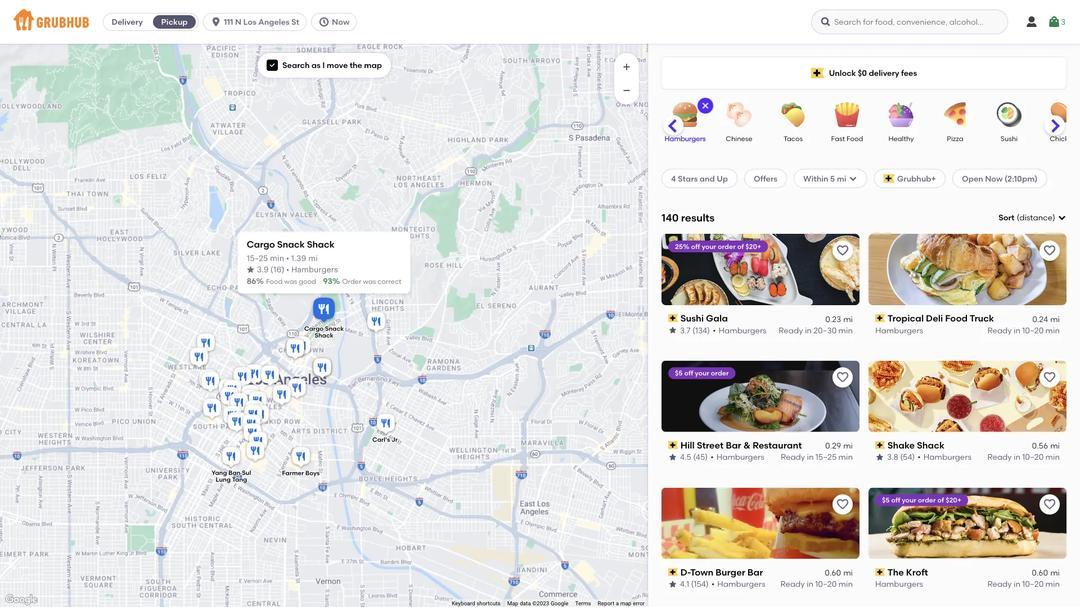 Task type: describe. For each thing, give the bounding box(es) containing it.
shake shack
[[888, 440, 945, 451]]

was for 86
[[284, 278, 297, 286]]

the
[[888, 567, 904, 578]]

• for d-
[[712, 580, 715, 590]]

• hamburgers inside map "region"
[[287, 266, 338, 274]]

3 button
[[1048, 12, 1066, 32]]

3.8 (54)
[[887, 453, 915, 462]]

10–20 for the kroft
[[1023, 580, 1044, 590]]

star icon image for d-town burger bar
[[669, 580, 678, 589]]

chicken image
[[1044, 102, 1080, 127]]

1 horizontal spatial map
[[621, 601, 632, 608]]

Search for food, convenience, alcohol... search field
[[811, 10, 1008, 34]]

pizza image
[[936, 102, 975, 127]]

map region
[[0, 0, 672, 608]]

report
[[598, 601, 615, 608]]

(134)
[[693, 326, 710, 335]]

0.24
[[1033, 314, 1049, 324]]

vurger guyz image
[[228, 392, 250, 416]]

111 n los angeles st button
[[203, 13, 311, 31]]

gus's drive-in image
[[195, 332, 217, 357]]

% for 86
[[256, 277, 264, 286]]

fast food image
[[828, 102, 867, 127]]

• for sushi
[[713, 326, 716, 335]]

hamburgers down shake shack
[[924, 453, 972, 462]]

svg image left 3 button
[[1025, 15, 1039, 29]]

4.1
[[680, 580, 689, 590]]

1.39
[[291, 255, 306, 263]]

tropical deli food truck image
[[271, 384, 293, 409]]

off for sushi
[[691, 242, 700, 251]]

mi for the kroft
[[1051, 569, 1060, 578]]

sul
[[242, 470, 251, 477]]

hamburgers down hill street bar & restaurant
[[717, 453, 765, 462]]

4
[[671, 174, 676, 183]]

food for 86 % food was good
[[266, 278, 283, 286]]

stars
[[678, 174, 698, 183]]

now inside now button
[[332, 17, 350, 27]]

cargo snack shack 15–25 min • 1.39 mi
[[247, 239, 335, 263]]

0.60 for d-town burger bar
[[825, 569, 841, 578]]

0.23 mi
[[826, 314, 853, 324]]

the kroft
[[888, 567, 928, 578]]

up
[[717, 174, 728, 183]]

save this restaurant image
[[1043, 244, 1057, 258]]

cargo for cargo snack shack 15–25 min • 1.39 mi
[[247, 239, 275, 250]]

map
[[507, 601, 519, 608]]

ready for shake shack
[[988, 453, 1012, 462]]

open now (2:10pm)
[[962, 174, 1038, 183]]

denny's image
[[311, 357, 334, 382]]

min for sushi gala
[[839, 326, 853, 335]]

min for tropical deli food truck
[[1046, 326, 1060, 335]]

5
[[831, 174, 835, 183]]

in for the kroft
[[1014, 580, 1021, 590]]

tropical deli food truck logo image
[[869, 234, 1067, 305]]

ready for hill street bar & restaurant
[[781, 453, 805, 462]]

google image
[[3, 593, 40, 608]]

jr.
[[392, 437, 399, 444]]

svg image for 111 n los angeles st
[[211, 16, 222, 28]]

los
[[243, 17, 257, 27]]

tang
[[232, 476, 247, 484]]

the
[[350, 60, 362, 70]]

1 horizontal spatial 15–25
[[816, 453, 837, 462]]

hamburgers down the hamburgers image
[[665, 134, 706, 143]]

shayan express image
[[241, 422, 264, 447]]

unlock $0 delivery fees
[[829, 68, 917, 78]]

ready in 10–20 min for tropical deli food truck
[[988, 326, 1060, 335]]

subscription pass image for d-town burger bar
[[669, 569, 679, 577]]

svg image inside now button
[[319, 16, 330, 28]]

town
[[691, 567, 714, 578]]

0.29 mi
[[826, 441, 853, 451]]

offers
[[754, 174, 778, 183]]

search as i move the map
[[283, 60, 382, 70]]

svg image inside field
[[1058, 213, 1067, 222]]

smashburger image
[[201, 397, 223, 422]]

• hamburgers for sushi gala
[[713, 326, 767, 335]]

min inside cargo snack shack 15–25 min • 1.39 mi
[[270, 255, 284, 263]]

order
[[342, 278, 362, 286]]

healthy image
[[882, 102, 921, 127]]

star icon image for hill street bar & restaurant
[[669, 453, 678, 462]]

as
[[312, 60, 321, 70]]

bossa nova image
[[221, 405, 244, 429]]

terms
[[575, 601, 591, 608]]

0.23
[[826, 314, 841, 324]]

fees
[[901, 68, 917, 78]]

hamburgers inside map "region"
[[291, 266, 338, 274]]

) for 3.9 ( 16 )
[[282, 266, 284, 274]]

(45)
[[693, 453, 708, 462]]

hamburgers down the
[[876, 580, 924, 590]]

cargo snack shack
[[304, 325, 344, 340]]

grubhub plus flag logo image for unlock $0 delivery fees
[[811, 68, 825, 79]]

in for shake shack
[[1014, 453, 1021, 462]]

unlock
[[829, 68, 856, 78]]

angeles
[[258, 17, 290, 27]]

( for 16
[[271, 266, 273, 274]]

kroft
[[907, 567, 928, 578]]

pizza
[[947, 134, 964, 143]]

111
[[224, 17, 233, 27]]

pickup
[[161, 17, 188, 27]]

&
[[744, 440, 751, 451]]

shack for cargo snack shack
[[315, 332, 334, 340]]

burger
[[716, 567, 746, 578]]

open
[[962, 174, 984, 183]]

% for 93
[[332, 277, 340, 286]]

3.9
[[257, 266, 269, 274]]

subscription pass image for sushi gala
[[669, 315, 679, 323]]

16
[[273, 266, 282, 274]]

order for kroft
[[918, 497, 936, 505]]

save this restaurant image for the kroft
[[1043, 498, 1057, 512]]

(2:10pm)
[[1005, 174, 1038, 183]]

order for street
[[711, 370, 729, 378]]

plus icon image
[[621, 61, 633, 73]]

• for hill
[[711, 453, 714, 462]]

shake shack image
[[243, 363, 266, 388]]

tacos image
[[774, 102, 813, 127]]

86 % food was good
[[247, 277, 316, 286]]

food for tropical deli food truck
[[946, 313, 968, 324]]

order for gala
[[718, 242, 736, 251]]

cargo for cargo snack shack
[[304, 325, 324, 333]]

hamburgers down gala
[[719, 326, 767, 335]]

and
[[700, 174, 715, 183]]

in for sushi gala
[[805, 326, 812, 335]]

farmer boys
[[282, 470, 320, 477]]

habibi bites image
[[197, 368, 219, 393]]

0 vertical spatial map
[[364, 60, 382, 70]]

min for shake shack
[[1046, 453, 1060, 462]]

the kroft image
[[284, 338, 307, 362]]

mi for shake shack
[[1051, 441, 1060, 451]]

save this restaurant image for sushi gala
[[836, 244, 850, 258]]

rating image
[[247, 266, 255, 274]]

tacos
[[784, 134, 803, 143]]

0.60 mi for the kroft
[[1032, 569, 1060, 578]]

mi for tropical deli food truck
[[1051, 314, 1060, 324]]

billionaire burger boyz image
[[284, 337, 307, 361]]

your for kroft
[[902, 497, 917, 505]]

0 vertical spatial bar
[[726, 440, 742, 451]]

snack for cargo snack shack
[[325, 325, 344, 333]]

hamburgers down burger
[[718, 580, 766, 590]]

min for d-town burger bar
[[839, 580, 853, 590]]

report a map error link
[[598, 601, 645, 608]]

93
[[323, 277, 332, 286]]

yang ban sul lung tang image
[[220, 446, 243, 470]]

star icon image for shake shack
[[876, 453, 885, 462]]

• hamburgers for d-town burger bar
[[712, 580, 766, 590]]

i
[[323, 60, 325, 70]]

sort
[[999, 213, 1015, 223]]

minus icon image
[[621, 85, 633, 96]]

in for tropical deli food truck
[[1014, 326, 1021, 335]]

3.7
[[680, 326, 691, 335]]

sushi gala
[[681, 313, 728, 324]]

sushi for sushi
[[1001, 134, 1018, 143]]

fast food
[[832, 134, 863, 143]]

©2023
[[532, 601, 550, 608]]

sushi gala image
[[286, 377, 308, 402]]

1 horizontal spatial bar
[[748, 567, 763, 578]]

ihop image
[[218, 385, 241, 410]]

ale's restaurant image
[[244, 440, 267, 465]]

google
[[551, 601, 569, 608]]

burger den image
[[311, 357, 334, 382]]

) for sort ( distance )
[[1053, 213, 1056, 223]]

master burger image
[[226, 411, 248, 436]]

hamburgers image
[[666, 102, 705, 127]]

checkout
[[724, 409, 761, 418]]

svg image up unlock
[[820, 16, 832, 28]]

$5 for hill street bar & restaurant
[[675, 370, 683, 378]]

111 n los angeles st
[[224, 17, 299, 27]]

off for hill
[[685, 370, 694, 378]]

chinese image
[[720, 102, 759, 127]]



Task type: locate. For each thing, give the bounding box(es) containing it.
data
[[520, 601, 531, 608]]

0.56 mi
[[1032, 441, 1060, 451]]

0.29
[[826, 441, 841, 451]]

star icon image for sushi gala
[[669, 326, 678, 335]]

0 vertical spatial now
[[332, 17, 350, 27]]

was left good
[[284, 278, 297, 286]]

10–20 for tropical deli food truck
[[1023, 326, 1044, 335]]

subscription pass image left hill
[[669, 442, 679, 450]]

0 horizontal spatial grubhub plus flag logo image
[[811, 68, 825, 79]]

results
[[681, 212, 715, 224]]

boys
[[306, 470, 320, 477]]

wild living foods image
[[242, 403, 264, 428]]

arda's cafe image
[[239, 384, 262, 409]]

ready
[[779, 326, 803, 335], [988, 326, 1012, 335], [781, 453, 805, 462], [988, 453, 1012, 462], [781, 580, 805, 590], [988, 580, 1012, 590]]

2 0.60 from the left
[[1032, 569, 1049, 578]]

1 vertical spatial snack
[[325, 325, 344, 333]]

good
[[299, 278, 316, 286]]

0 horizontal spatial sushi
[[681, 313, 704, 324]]

0 horizontal spatial of
[[738, 242, 744, 251]]

was inside 93 % order was correct
[[363, 278, 376, 286]]

1 horizontal spatial snack
[[325, 325, 344, 333]]

sort ( distance )
[[999, 213, 1056, 223]]

ready in 10–20 min for the kroft
[[988, 580, 1060, 590]]

now up the move
[[332, 17, 350, 27]]

1 horizontal spatial $5
[[882, 497, 890, 505]]

grubhub plus flag logo image
[[811, 68, 825, 79], [884, 174, 895, 183]]

) inside field
[[1053, 213, 1056, 223]]

the vegan joint image
[[247, 431, 270, 455]]

4 stars and up
[[671, 174, 728, 183]]

subscription pass image left tropical
[[876, 315, 886, 323]]

svg image inside the 111 n los angeles st button
[[211, 16, 222, 28]]

) inside map "region"
[[282, 266, 284, 274]]

1 0.60 mi from the left
[[825, 569, 853, 578]]

( inside map "region"
[[271, 266, 273, 274]]

0.60 mi for d-town burger bar
[[825, 569, 853, 578]]

1 vertical spatial bar
[[748, 567, 763, 578]]

min for the kroft
[[1046, 580, 1060, 590]]

• right (154)
[[712, 580, 715, 590]]

$20+ for kroft
[[946, 497, 962, 505]]

pickup button
[[151, 13, 198, 31]]

25%
[[675, 242, 690, 251]]

d-town burger bar logo image
[[662, 488, 860, 560]]

star icon image
[[669, 326, 678, 335], [669, 453, 678, 462], [876, 453, 885, 462], [669, 580, 678, 589]]

shack right shake
[[917, 440, 945, 451]]

svg image for search as i move the map
[[269, 62, 276, 69]]

( for distance
[[1017, 213, 1020, 223]]

el charro restaurant image
[[188, 346, 210, 371]]

0.60 for the kroft
[[1032, 569, 1049, 578]]

hill street bar & restaurant logo image
[[662, 361, 860, 433]]

your right '25%'
[[702, 242, 716, 251]]

0 vertical spatial $20+
[[746, 242, 762, 251]]

mi for sushi gala
[[844, 314, 853, 324]]

0.60 mi
[[825, 569, 853, 578], [1032, 569, 1060, 578]]

was right order
[[363, 278, 376, 286]]

ready for d-town burger bar
[[781, 580, 805, 590]]

st
[[292, 17, 299, 27]]

carl's
[[372, 437, 390, 444]]

4.5 (45)
[[680, 453, 708, 462]]

wendy's tortas image
[[365, 311, 388, 335]]

ready in 10–20 min for d-town burger bar
[[781, 580, 853, 590]]

0 vertical spatial snack
[[277, 239, 305, 250]]

snack for cargo snack shack 15–25 min • 1.39 mi
[[277, 239, 305, 250]]

food inside 86 % food was good
[[266, 278, 283, 286]]

ready in 15–25 min
[[781, 453, 853, 462]]

hill street bar & restaurant
[[681, 440, 802, 451]]

shack up the 93
[[307, 239, 335, 250]]

was for 93
[[363, 278, 376, 286]]

carl's jr.
[[372, 437, 399, 444]]

1 vertical spatial (
[[271, 266, 273, 274]]

food right fast
[[847, 134, 863, 143]]

15–25 down 0.29
[[816, 453, 837, 462]]

1 vertical spatial order
[[711, 370, 729, 378]]

25% off your order of $20+
[[675, 242, 762, 251]]

grubhub+
[[897, 174, 936, 183]]

burger district image
[[240, 413, 263, 438]]

off right '25%'
[[691, 242, 700, 251]]

map right the
[[364, 60, 382, 70]]

lung
[[216, 476, 231, 484]]

your for gala
[[702, 242, 716, 251]]

0 vertical spatial sushi
[[1001, 134, 1018, 143]]

1 horizontal spatial grubhub plus flag logo image
[[884, 174, 895, 183]]

0 vertical spatial 15–25
[[247, 255, 268, 263]]

1 vertical spatial off
[[685, 370, 694, 378]]

star icon image left 4.1 on the right bottom of the page
[[669, 580, 678, 589]]

0 horizontal spatial food
[[266, 278, 283, 286]]

now right open at the top right
[[985, 174, 1003, 183]]

grubhub plus flag logo image left "grubhub+" on the right of page
[[884, 174, 895, 183]]

to
[[714, 409, 722, 418]]

subscription pass image
[[669, 315, 679, 323], [876, 315, 886, 323], [876, 442, 886, 450]]

food
[[847, 134, 863, 143], [266, 278, 283, 286], [946, 313, 968, 324]]

1 vertical spatial 15–25
[[816, 453, 837, 462]]

was
[[284, 278, 297, 286], [363, 278, 376, 286]]

10–20 for d-town burger bar
[[816, 580, 837, 590]]

cargo up 3.9
[[247, 239, 275, 250]]

food right deli
[[946, 313, 968, 324]]

• right (45)
[[711, 453, 714, 462]]

2 horizontal spatial food
[[946, 313, 968, 324]]

keyboard
[[452, 601, 475, 608]]

1 horizontal spatial 0.60
[[1032, 569, 1049, 578]]

svg image
[[1025, 15, 1039, 29], [319, 16, 330, 28], [820, 16, 832, 28], [1058, 213, 1067, 222]]

0 horizontal spatial bar
[[726, 440, 742, 451]]

% down 3.9
[[256, 277, 264, 286]]

bar right burger
[[748, 567, 763, 578]]

1 vertical spatial shack
[[315, 332, 334, 340]]

d-
[[681, 567, 691, 578]]

grubhub plus flag logo image for grubhub+
[[884, 174, 895, 183]]

cargo up the little jewel of new orleans icon
[[304, 325, 324, 333]]

subscription pass image for the kroft
[[876, 569, 886, 577]]

ready for the kroft
[[988, 580, 1012, 590]]

0 horizontal spatial $20+
[[746, 242, 762, 251]]

0 vertical spatial )
[[1053, 213, 1056, 223]]

terms link
[[575, 601, 591, 608]]

save this restaurant button
[[833, 241, 853, 261], [1040, 241, 1060, 261], [833, 368, 853, 388], [1040, 368, 1060, 388], [833, 495, 853, 515], [1040, 495, 1060, 515]]

move
[[327, 60, 348, 70]]

subscription pass image left sushi gala
[[669, 315, 679, 323]]

of for the kroft
[[938, 497, 944, 505]]

$5 for the kroft
[[882, 497, 890, 505]]

$0
[[858, 68, 867, 78]]

1 vertical spatial now
[[985, 174, 1003, 183]]

subscription pass image
[[669, 442, 679, 450], [669, 569, 679, 577], [876, 569, 886, 577]]

fast
[[832, 134, 845, 143]]

0 horizontal spatial map
[[364, 60, 382, 70]]

shake shack logo image
[[869, 361, 1067, 433]]

restaurant
[[753, 440, 802, 451]]

off for the
[[892, 497, 901, 505]]

2 vertical spatial order
[[918, 497, 936, 505]]

shack inside cargo snack shack 15–25 min • 1.39 mi
[[307, 239, 335, 250]]

1 vertical spatial $5
[[882, 497, 890, 505]]

0 horizontal spatial cargo
[[247, 239, 275, 250]]

2 vertical spatial your
[[902, 497, 917, 505]]

svg image
[[1048, 15, 1061, 29], [211, 16, 222, 28], [269, 62, 276, 69], [701, 101, 710, 110], [849, 174, 858, 183]]

sushi down sushi image
[[1001, 134, 1018, 143]]

subscription pass image left the
[[876, 569, 886, 577]]

1 was from the left
[[284, 278, 297, 286]]

1 horizontal spatial of
[[938, 497, 944, 505]]

star icon image left '3.8'
[[876, 453, 885, 462]]

sushi image
[[990, 102, 1029, 127]]

None field
[[999, 212, 1067, 224]]

0 vertical spatial food
[[847, 134, 863, 143]]

2 % from the left
[[332, 277, 340, 286]]

% left order
[[332, 277, 340, 286]]

$5 off your order of $20+
[[882, 497, 962, 505]]

svg image for 3
[[1048, 15, 1061, 29]]

ready for sushi gala
[[779, 326, 803, 335]]

1 horizontal spatial sushi
[[1001, 134, 1018, 143]]

main navigation navigation
[[0, 0, 1080, 44]]

0 vertical spatial cargo
[[247, 239, 275, 250]]

none field containing sort
[[999, 212, 1067, 224]]

0 vertical spatial your
[[702, 242, 716, 251]]

snack up 1.39
[[277, 239, 305, 250]]

3.9 ( 16 )
[[257, 266, 284, 274]]

shack inside cargo snack shack
[[315, 332, 334, 340]]

0 horizontal spatial snack
[[277, 239, 305, 250]]

was inside 86 % food was good
[[284, 278, 297, 286]]

( right 3.9
[[271, 266, 273, 274]]

subscription pass image for tropical deli food truck
[[876, 315, 886, 323]]

( inside field
[[1017, 213, 1020, 223]]

anna's fish market dtla image
[[221, 379, 244, 403]]

within
[[804, 174, 829, 183]]

grubhub plus flag logo image left unlock
[[811, 68, 825, 79]]

save this restaurant image
[[836, 244, 850, 258], [836, 371, 850, 385], [1043, 371, 1057, 385], [836, 498, 850, 512], [1043, 498, 1057, 512]]

1 horizontal spatial now
[[985, 174, 1003, 183]]

1 vertical spatial map
[[621, 601, 632, 608]]

0 vertical spatial off
[[691, 242, 700, 251]]

0.56
[[1032, 441, 1049, 451]]

0 horizontal spatial 15–25
[[247, 255, 268, 263]]

) up save this restaurant icon
[[1053, 213, 1056, 223]]

hamburgers up good
[[291, 266, 338, 274]]

cargo inside cargo snack shack 15–25 min • 1.39 mi
[[247, 239, 275, 250]]

proceed to checkout button
[[645, 403, 796, 424]]

subscription pass image for hill street bar & restaurant
[[669, 442, 679, 450]]

$5 up proceed
[[675, 370, 683, 378]]

sushi for sushi gala
[[681, 313, 704, 324]]

min
[[270, 255, 284, 263], [839, 326, 853, 335], [1046, 326, 1060, 335], [839, 453, 853, 462], [1046, 453, 1060, 462], [839, 580, 853, 590], [1046, 580, 1060, 590]]

mi inside cargo snack shack 15–25 min • 1.39 mi
[[309, 255, 318, 263]]

correct
[[378, 278, 402, 286]]

0 horizontal spatial %
[[256, 277, 264, 286]]

cargo inside cargo snack shack
[[304, 325, 324, 333]]

86
[[247, 277, 256, 286]]

0 horizontal spatial (
[[271, 266, 273, 274]]

shack for cargo snack shack 15–25 min • 1.39 mi
[[307, 239, 335, 250]]

gala
[[706, 313, 728, 324]]

mi for hill street bar & restaurant
[[844, 441, 853, 451]]

hamburgers down tropical
[[876, 326, 924, 335]]

dollis - breakfast restaurant image
[[199, 370, 222, 395]]

within 5 mi
[[804, 174, 847, 183]]

truck
[[970, 313, 994, 324]]

delivery
[[869, 68, 900, 78]]

vegan hooligans image
[[249, 403, 271, 428]]

• hamburgers for shake shack
[[918, 453, 972, 462]]

snack up denny's icon
[[325, 325, 344, 333]]

svg image right st
[[319, 16, 330, 28]]

15–25 up 3.9
[[247, 255, 268, 263]]

• right 16
[[287, 266, 289, 274]]

mi
[[837, 174, 847, 183], [309, 255, 318, 263], [844, 314, 853, 324], [1051, 314, 1060, 324], [844, 441, 853, 451], [1051, 441, 1060, 451], [844, 569, 853, 578], [1051, 569, 1060, 578]]

keyboard shortcuts
[[452, 601, 501, 608]]

distance
[[1020, 213, 1053, 223]]

sushi up "3.7 (134)"
[[681, 313, 704, 324]]

proceed to checkout
[[679, 409, 761, 418]]

93 % order was correct
[[323, 277, 402, 286]]

0 vertical spatial (
[[1017, 213, 1020, 223]]

subscription pass image for shake shack
[[876, 442, 886, 450]]

20–30
[[814, 326, 837, 335]]

farmer boys image
[[290, 446, 312, 470]]

(
[[1017, 213, 1020, 223], [271, 266, 273, 274]]

$20+ for gala
[[746, 242, 762, 251]]

1 horizontal spatial )
[[1053, 213, 1056, 223]]

svg image inside 3 button
[[1048, 15, 1061, 29]]

( right the sort
[[1017, 213, 1020, 223]]

15–25
[[247, 255, 268, 263], [816, 453, 837, 462]]

1 horizontal spatial food
[[847, 134, 863, 143]]

ready for tropical deli food truck
[[988, 326, 1012, 335]]

save this restaurant image for hill street bar & restaurant
[[836, 371, 850, 385]]

in for hill street bar & restaurant
[[807, 453, 814, 462]]

• hamburgers
[[287, 266, 338, 274], [713, 326, 767, 335], [711, 453, 765, 462], [918, 453, 972, 462], [712, 580, 766, 590]]

0.60
[[825, 569, 841, 578], [1032, 569, 1049, 578]]

snack inside cargo snack shack
[[325, 325, 344, 333]]

1 horizontal spatial cargo
[[304, 325, 324, 333]]

0 horizontal spatial 0.60 mi
[[825, 569, 853, 578]]

2 0.60 mi from the left
[[1032, 569, 1060, 578]]

0 horizontal spatial $5
[[675, 370, 683, 378]]

1 horizontal spatial %
[[332, 277, 340, 286]]

1 vertical spatial cargo
[[304, 325, 324, 333]]

1 horizontal spatial (
[[1017, 213, 1020, 223]]

bar left &
[[726, 440, 742, 451]]

1 vertical spatial grubhub plus flag logo image
[[884, 174, 895, 183]]

0 vertical spatial shack
[[307, 239, 335, 250]]

$5
[[675, 370, 683, 378], [882, 497, 890, 505]]

) up 86 % food was good
[[282, 266, 284, 274]]

0 vertical spatial of
[[738, 242, 744, 251]]

the melt - 7th & figueroa, la image
[[217, 378, 239, 402]]

• inside cargo snack shack 15–25 min • 1.39 mi
[[286, 255, 289, 263]]

1 vertical spatial your
[[695, 370, 710, 378]]

1 horizontal spatial 0.60 mi
[[1032, 569, 1060, 578]]

hill
[[681, 440, 695, 451]]

bonaventure brewing co. image
[[231, 366, 254, 391]]

off up proceed
[[685, 370, 694, 378]]

subscription pass image left d-
[[669, 569, 679, 577]]

your up proceed
[[695, 370, 710, 378]]

star icon image left 3.7
[[669, 326, 678, 335]]

0 horizontal spatial was
[[284, 278, 297, 286]]

1 vertical spatial of
[[938, 497, 944, 505]]

hill street bar & restaurant image
[[259, 364, 281, 389]]

proceed
[[679, 409, 712, 418]]

2 vertical spatial off
[[892, 497, 901, 505]]

yang
[[212, 470, 227, 477]]

• right (54)
[[918, 453, 921, 462]]

ready in 20–30 min
[[779, 326, 853, 335]]

• hamburgers down hill street bar & restaurant
[[711, 453, 765, 462]]

map data ©2023 google
[[507, 601, 569, 608]]

sushi gala logo image
[[662, 234, 860, 305]]

burgershop image
[[243, 399, 266, 424]]

mi for d-town burger bar
[[844, 569, 853, 578]]

a
[[616, 601, 619, 608]]

off down '3.8'
[[892, 497, 901, 505]]

of for sushi gala
[[738, 242, 744, 251]]

d-town burger bar image
[[246, 390, 269, 415]]

• down gala
[[713, 326, 716, 335]]

1 vertical spatial )
[[282, 266, 284, 274]]

subscription pass image left shake
[[876, 442, 886, 450]]

3.8
[[887, 453, 899, 462]]

your down (54)
[[902, 497, 917, 505]]

star icon image left 4.5
[[669, 453, 678, 462]]

1 horizontal spatial was
[[363, 278, 376, 286]]

0 vertical spatial order
[[718, 242, 736, 251]]

salt n peppa image
[[240, 388, 262, 413]]

15–25 inside cargo snack shack 15–25 min • 1.39 mi
[[247, 255, 268, 263]]

0.24 mi
[[1033, 314, 1060, 324]]

your for street
[[695, 370, 710, 378]]

snack inside cargo snack shack 15–25 min • 1.39 mi
[[277, 239, 305, 250]]

carl's jr. image
[[375, 413, 397, 437]]

min for hill street bar & restaurant
[[839, 453, 853, 462]]

• for shake
[[918, 453, 921, 462]]

$5 down '3.8'
[[882, 497, 890, 505]]

• hamburgers down burger
[[712, 580, 766, 590]]

cargo snack shack image
[[311, 296, 338, 326]]

farmer
[[282, 470, 304, 477]]

• left 1.39
[[286, 255, 289, 263]]

2 vertical spatial shack
[[917, 440, 945, 451]]

the little jewel of new orleans image
[[290, 335, 313, 360]]

0 vertical spatial grubhub plus flag logo image
[[811, 68, 825, 79]]

svg image right distance on the right
[[1058, 213, 1067, 222]]

food down 16
[[266, 278, 283, 286]]

ready in 10–20 min
[[988, 326, 1060, 335], [988, 453, 1060, 462], [781, 580, 853, 590], [988, 580, 1060, 590]]

1 % from the left
[[256, 277, 264, 286]]

$5 off your order
[[675, 370, 729, 378]]

2 was from the left
[[363, 278, 376, 286]]

in for d-town burger bar
[[807, 580, 814, 590]]

deli
[[926, 313, 943, 324]]

1 vertical spatial sushi
[[681, 313, 704, 324]]

0 horizontal spatial now
[[332, 17, 350, 27]]

of
[[738, 242, 744, 251], [938, 497, 944, 505]]

2 vertical spatial food
[[946, 313, 968, 324]]

1 vertical spatial food
[[266, 278, 283, 286]]

in
[[805, 326, 812, 335], [1014, 326, 1021, 335], [807, 453, 814, 462], [1014, 453, 1021, 462], [807, 580, 814, 590], [1014, 580, 1021, 590]]

yang ban sul lung tang
[[212, 470, 251, 484]]

0 vertical spatial $5
[[675, 370, 683, 378]]

0 horizontal spatial )
[[282, 266, 284, 274]]

ban
[[229, 470, 241, 477]]

shack down cargo snack shack image
[[315, 332, 334, 340]]

1 0.60 from the left
[[825, 569, 841, 578]]

10–20 for shake shack
[[1023, 453, 1044, 462]]

1 vertical spatial $20+
[[946, 497, 962, 505]]

3
[[1061, 17, 1066, 27]]

3.7 (134)
[[680, 326, 710, 335]]

ready in 10–20 min for shake shack
[[988, 453, 1060, 462]]

• hamburgers down gala
[[713, 326, 767, 335]]

map right a
[[621, 601, 632, 608]]

the kroft logo image
[[869, 488, 1067, 560]]

healthy
[[889, 134, 914, 143]]

10–20
[[1023, 326, 1044, 335], [1023, 453, 1044, 462], [816, 580, 837, 590], [1023, 580, 1044, 590]]

• hamburgers up good
[[287, 266, 338, 274]]

• hamburgers for hill street bar & restaurant
[[711, 453, 765, 462]]

• hamburgers down shake shack
[[918, 453, 972, 462]]

140
[[662, 212, 679, 224]]

1 horizontal spatial $20+
[[946, 497, 962, 505]]

0 horizontal spatial 0.60
[[825, 569, 841, 578]]



Task type: vqa. For each thing, say whether or not it's contained in the screenshot.
Facebook "link"
no



